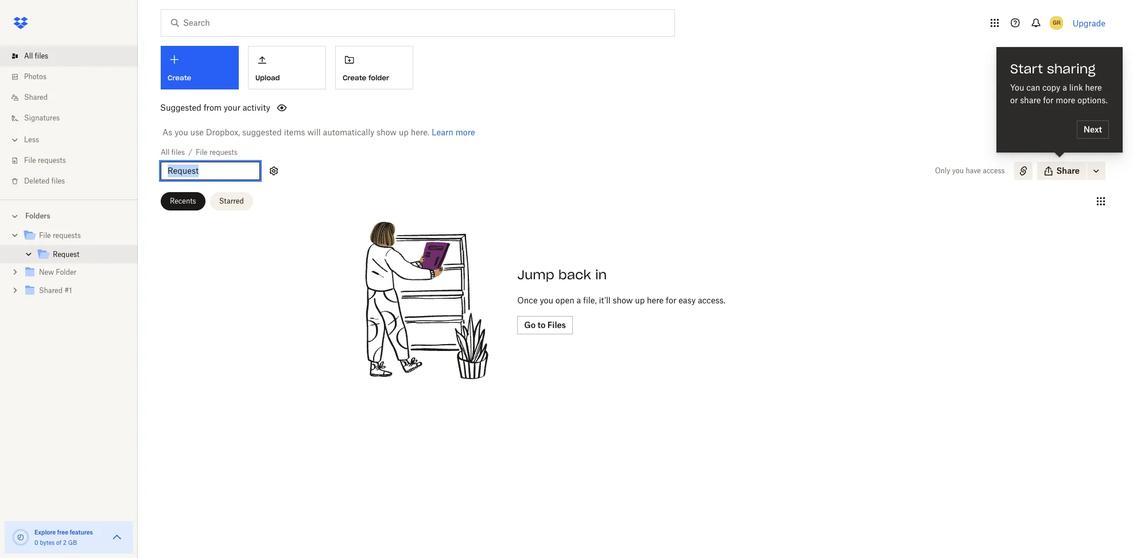 Task type: describe. For each thing, give the bounding box(es) containing it.
requests down dropbox, in the top of the page
[[209, 148, 238, 157]]

deleted
[[24, 177, 50, 185]]

of
[[56, 540, 61, 547]]

request
[[53, 250, 79, 259]]

automatically
[[323, 127, 374, 137]]

file requests link up request link
[[23, 228, 129, 244]]

starred
[[219, 197, 244, 205]]

files for deleted files
[[51, 177, 65, 185]]

you for open
[[540, 296, 553, 305]]

use
[[190, 127, 204, 137]]

less image
[[9, 134, 21, 146]]

suggested from your activity
[[160, 103, 270, 113]]

go to files button
[[517, 316, 573, 335]]

folder
[[56, 268, 76, 277]]

explore free features 0 bytes of 2 gb
[[34, 529, 93, 547]]

to
[[538, 320, 546, 330]]

folder settings image
[[267, 164, 281, 178]]

upgrade link
[[1073, 18, 1106, 28]]

copy
[[1042, 83, 1060, 92]]

share
[[1020, 95, 1041, 105]]

activity
[[243, 103, 270, 113]]

you for use
[[175, 127, 188, 137]]

you for have
[[952, 166, 964, 175]]

recents button
[[161, 192, 205, 210]]

all for all files / file requests
[[161, 148, 170, 157]]

files
[[548, 320, 566, 330]]

dropbox image
[[9, 11, 32, 34]]

jump back in
[[517, 267, 607, 283]]

as
[[162, 127, 172, 137]]

explore
[[34, 529, 56, 536]]

share
[[1057, 166, 1080, 176]]

create button
[[161, 46, 239, 90]]

from
[[204, 103, 222, 113]]

shared for shared
[[24, 93, 48, 102]]

file,
[[583, 296, 597, 305]]

access.
[[698, 296, 726, 305]]

in
[[595, 267, 607, 283]]

suggested
[[242, 127, 282, 137]]

start sharing you can copy a link here or share for more options.
[[1010, 61, 1108, 105]]

next button
[[1077, 121, 1109, 139]]

upload
[[255, 73, 280, 82]]

1 vertical spatial file requests
[[39, 231, 81, 240]]

1 vertical spatial all files link
[[161, 147, 185, 158]]

all files list item
[[0, 46, 138, 67]]

options.
[[1078, 95, 1108, 105]]

1 vertical spatial show
[[613, 296, 633, 305]]

requests inside list
[[38, 156, 66, 165]]

new folder link
[[23, 265, 129, 281]]

0 vertical spatial up
[[399, 127, 409, 137]]

items
[[284, 127, 305, 137]]

#1
[[64, 286, 72, 295]]

start
[[1010, 61, 1043, 77]]

learn
[[432, 127, 453, 137]]

sharing
[[1047, 61, 1096, 77]]

quota usage element
[[11, 529, 30, 547]]

list containing all files
[[0, 39, 138, 200]]

2
[[63, 540, 67, 547]]

can
[[1027, 83, 1040, 92]]

photos link
[[9, 67, 138, 87]]

learn more link
[[432, 127, 475, 137]]

gr
[[1053, 19, 1061, 26]]

upgrade
[[1073, 18, 1106, 28]]

new folder
[[39, 268, 76, 277]]

shared link
[[9, 87, 138, 108]]

only
[[935, 166, 950, 175]]

for inside start sharing you can copy a link here or share for more options.
[[1043, 95, 1054, 105]]

suggested
[[160, 103, 201, 113]]

only you have access
[[935, 166, 1005, 175]]



Task type: vqa. For each thing, say whether or not it's contained in the screenshot.
'files' in the DELETED FILES link
yes



Task type: locate. For each thing, give the bounding box(es) containing it.
shared
[[24, 93, 48, 102], [39, 286, 63, 295]]

show right it'll
[[613, 296, 633, 305]]

0 horizontal spatial for
[[666, 296, 676, 305]]

will
[[307, 127, 321, 137]]

features
[[70, 529, 93, 536]]

all down as
[[161, 148, 170, 157]]

it'll
[[599, 296, 611, 305]]

request link
[[37, 247, 129, 263]]

you left open
[[540, 296, 553, 305]]

all up the photos at the top of page
[[24, 52, 33, 60]]

deleted files link
[[9, 171, 138, 192]]

1 horizontal spatial for
[[1043, 95, 1054, 105]]

you right as
[[175, 127, 188, 137]]

0 vertical spatial a
[[1063, 83, 1067, 92]]

1 vertical spatial all
[[161, 148, 170, 157]]

shared #1 link
[[23, 284, 129, 299]]

shared #1
[[39, 286, 72, 295]]

create left folder
[[343, 73, 366, 82]]

file
[[196, 148, 208, 157], [24, 156, 36, 165], [39, 231, 51, 240]]

file down folders
[[39, 231, 51, 240]]

/
[[188, 148, 192, 157]]

1 horizontal spatial you
[[540, 296, 553, 305]]

0 vertical spatial more
[[1056, 95, 1075, 105]]

here
[[1085, 83, 1102, 92], [647, 296, 664, 305]]

less
[[24, 135, 39, 144]]

shared for shared #1
[[39, 286, 63, 295]]

new
[[39, 268, 54, 277]]

1 vertical spatial up
[[635, 296, 645, 305]]

2 horizontal spatial you
[[952, 166, 964, 175]]

all
[[24, 52, 33, 60], [161, 148, 170, 157]]

signatures link
[[9, 108, 138, 129]]

file requests link up the deleted files
[[9, 150, 138, 171]]

list
[[0, 39, 138, 200]]

here.
[[411, 127, 429, 137]]

0 horizontal spatial you
[[175, 127, 188, 137]]

up left here.
[[399, 127, 409, 137]]

file requests up the deleted files
[[24, 156, 66, 165]]

file requests link
[[196, 147, 238, 158], [9, 150, 138, 171], [23, 228, 129, 244]]

create for create
[[168, 73, 191, 82]]

here up options.
[[1085, 83, 1102, 92]]

2 vertical spatial you
[[540, 296, 553, 305]]

0
[[34, 540, 38, 547]]

signatures
[[24, 114, 60, 122]]

0 horizontal spatial here
[[647, 296, 664, 305]]

1 horizontal spatial show
[[613, 296, 633, 305]]

share button
[[1037, 162, 1087, 180]]

0 horizontal spatial show
[[377, 127, 397, 137]]

group containing file requests
[[0, 224, 138, 309]]

bytes
[[40, 540, 55, 547]]

free
[[57, 529, 68, 536]]

starred button
[[210, 192, 253, 210]]

requests
[[209, 148, 238, 157], [38, 156, 66, 165], [53, 231, 81, 240]]

file down less
[[24, 156, 36, 165]]

Rename directory text field
[[168, 165, 253, 177]]

or
[[1010, 95, 1018, 105]]

once
[[517, 296, 538, 305]]

0 horizontal spatial more
[[456, 127, 475, 137]]

shared inside shared #1 link
[[39, 286, 63, 295]]

have
[[966, 166, 981, 175]]

you
[[175, 127, 188, 137], [952, 166, 964, 175], [540, 296, 553, 305]]

file requests up request
[[39, 231, 81, 240]]

1 horizontal spatial create
[[343, 73, 366, 82]]

0 horizontal spatial all
[[24, 52, 33, 60]]

you
[[1010, 83, 1024, 92]]

files inside list item
[[35, 52, 48, 60]]

up
[[399, 127, 409, 137], [635, 296, 645, 305]]

0 vertical spatial files
[[35, 52, 48, 60]]

files up the photos at the top of page
[[35, 52, 48, 60]]

1 vertical spatial for
[[666, 296, 676, 305]]

file requests link up rename directory text box
[[196, 147, 238, 158]]

dropbox,
[[206, 127, 240, 137]]

all inside list item
[[24, 52, 33, 60]]

1 horizontal spatial up
[[635, 296, 645, 305]]

file requests link inside list
[[9, 150, 138, 171]]

all files link up shared link
[[9, 46, 138, 67]]

more right learn on the left top of the page
[[456, 127, 475, 137]]

once you open a file, it'll show up here for easy access.
[[517, 296, 726, 305]]

2 vertical spatial files
[[51, 177, 65, 185]]

show
[[377, 127, 397, 137], [613, 296, 633, 305]]

0 vertical spatial all
[[24, 52, 33, 60]]

0 horizontal spatial file
[[24, 156, 36, 165]]

files for all files
[[35, 52, 48, 60]]

create for create folder
[[343, 73, 366, 82]]

1 horizontal spatial file
[[39, 231, 51, 240]]

recents
[[170, 197, 196, 205]]

go to files
[[524, 320, 566, 330]]

all for all files
[[24, 52, 33, 60]]

more down link
[[1056, 95, 1075, 105]]

go
[[524, 320, 536, 330]]

shared inside shared link
[[24, 93, 48, 102]]

1 horizontal spatial all files link
[[161, 147, 185, 158]]

open
[[556, 296, 574, 305]]

shared down the photos at the top of page
[[24, 93, 48, 102]]

folders
[[25, 212, 50, 220]]

0 horizontal spatial a
[[577, 296, 581, 305]]

create up suggested
[[168, 73, 191, 82]]

link
[[1069, 83, 1083, 92]]

shared left #1
[[39, 286, 63, 295]]

group
[[0, 224, 138, 309]]

0 vertical spatial here
[[1085, 83, 1102, 92]]

all files link left the /
[[161, 147, 185, 158]]

files for all files / file requests
[[171, 148, 185, 157]]

0 horizontal spatial files
[[35, 52, 48, 60]]

0 vertical spatial show
[[377, 127, 397, 137]]

a
[[1063, 83, 1067, 92], [577, 296, 581, 305]]

requests up the deleted files
[[38, 156, 66, 165]]

create folder button
[[335, 46, 413, 90]]

upload button
[[248, 46, 326, 90]]

0 vertical spatial you
[[175, 127, 188, 137]]

1 horizontal spatial all
[[161, 148, 170, 157]]

as you use dropbox, suggested items will automatically show up here. learn more
[[162, 127, 475, 137]]

1 vertical spatial a
[[577, 296, 581, 305]]

1 horizontal spatial here
[[1085, 83, 1102, 92]]

gr button
[[1047, 14, 1066, 32]]

0 vertical spatial all files link
[[9, 46, 138, 67]]

deleted files
[[24, 177, 65, 185]]

2 horizontal spatial file
[[196, 148, 208, 157]]

for
[[1043, 95, 1054, 105], [666, 296, 676, 305]]

folder
[[369, 73, 389, 82]]

files
[[35, 52, 48, 60], [171, 148, 185, 157], [51, 177, 65, 185]]

1 vertical spatial more
[[456, 127, 475, 137]]

Search in folder "Dropbox" text field
[[183, 17, 651, 29]]

0 vertical spatial file requests
[[24, 156, 66, 165]]

up right it'll
[[635, 296, 645, 305]]

1 vertical spatial files
[[171, 148, 185, 157]]

files right deleted
[[51, 177, 65, 185]]

file right the /
[[196, 148, 208, 157]]

0 vertical spatial shared
[[24, 93, 48, 102]]

show left here.
[[377, 127, 397, 137]]

for down copy
[[1043, 95, 1054, 105]]

a inside start sharing you can copy a link here or share for more options.
[[1063, 83, 1067, 92]]

back
[[558, 267, 591, 283]]

gb
[[68, 540, 77, 547]]

1 vertical spatial here
[[647, 296, 664, 305]]

create folder
[[343, 73, 389, 82]]

easy
[[679, 296, 696, 305]]

more
[[1056, 95, 1075, 105], [456, 127, 475, 137]]

0 horizontal spatial all files link
[[9, 46, 138, 67]]

all files
[[24, 52, 48, 60]]

a left link
[[1063, 83, 1067, 92]]

here left easy
[[647, 296, 664, 305]]

a left file, on the bottom of the page
[[577, 296, 581, 305]]

all files / file requests
[[161, 148, 238, 157]]

1 horizontal spatial more
[[1056, 95, 1075, 105]]

1 horizontal spatial a
[[1063, 83, 1067, 92]]

create inside 'dropdown button'
[[168, 73, 191, 82]]

jump
[[517, 267, 554, 283]]

create
[[343, 73, 366, 82], [168, 73, 191, 82]]

folders button
[[0, 207, 138, 224]]

1 vertical spatial you
[[952, 166, 964, 175]]

0 horizontal spatial create
[[168, 73, 191, 82]]

access
[[983, 166, 1005, 175]]

more inside start sharing you can copy a link here or share for more options.
[[1056, 95, 1075, 105]]

your
[[224, 103, 241, 113]]

here inside start sharing you can copy a link here or share for more options.
[[1085, 83, 1102, 92]]

1 horizontal spatial files
[[51, 177, 65, 185]]

0 vertical spatial for
[[1043, 95, 1054, 105]]

requests up request
[[53, 231, 81, 240]]

you left the have
[[952, 166, 964, 175]]

for left easy
[[666, 296, 676, 305]]

photos
[[24, 72, 46, 81]]

0 horizontal spatial up
[[399, 127, 409, 137]]

1 vertical spatial shared
[[39, 286, 63, 295]]

file requests inside list
[[24, 156, 66, 165]]

files left the /
[[171, 148, 185, 157]]

2 horizontal spatial files
[[171, 148, 185, 157]]

next
[[1084, 125, 1102, 134]]

create inside 'button'
[[343, 73, 366, 82]]



